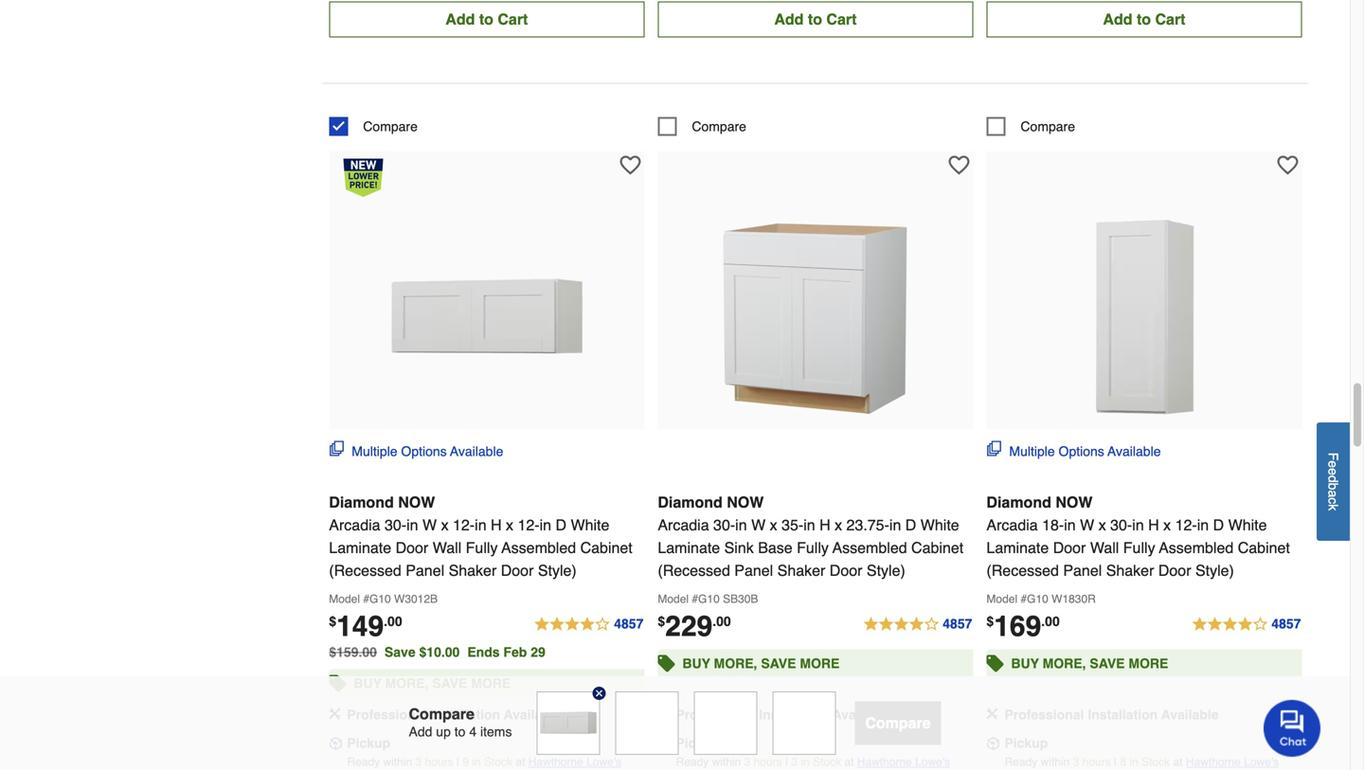 Task type: locate. For each thing, give the bounding box(es) containing it.
2 cabinet from the left
[[912, 539, 964, 557]]

1 horizontal spatial d
[[906, 517, 917, 534]]

0 horizontal spatial 4857
[[614, 617, 644, 632]]

fully for 12-
[[466, 539, 498, 557]]

diamond for diamond now arcadia 30-in w x 35-in h x 23.75-in d white laminate sink base fully assembled cabinet (recessed panel shaker door style)
[[658, 494, 723, 511]]

diamond now arcadia 18-in w x 30-in h x 12-in d white laminate door wall fully assembled cabinet (recessed panel shaker door style)
[[987, 494, 1291, 580]]

0 horizontal spatial g10
[[370, 593, 391, 606]]

k
[[1326, 504, 1341, 511]]

(recessed inside diamond now arcadia 30-in w x 12-in h x 12-in d white laminate door wall fully assembled cabinet (recessed panel shaker door style)
[[329, 562, 402, 580]]

0 horizontal spatial d
[[556, 517, 567, 534]]

heart outline image
[[620, 155, 641, 176], [949, 155, 970, 176]]

2 pickup from the left
[[676, 736, 719, 751]]

2 horizontal spatial 30-
[[1111, 517, 1133, 534]]

0 horizontal spatial hawthorne lowe's button
[[529, 753, 622, 770]]

compare
[[363, 119, 418, 134], [692, 119, 747, 134], [1021, 119, 1076, 134], [409, 705, 475, 723], [865, 715, 931, 732]]

12- inside diamond now arcadia 18-in w x 30-in h x 12-in d white laminate door wall fully assembled cabinet (recessed panel shaker door style)
[[1176, 517, 1198, 534]]

hawthorne inside pickup ready within 3 hours | 3 in stock at hawthorne lowe's
[[857, 756, 912, 769]]

2 horizontal spatial assembled
[[1159, 539, 1234, 557]]

1 $ from the left
[[329, 614, 336, 629]]

$ inside $ 229 .00
[[658, 614, 665, 629]]

# up actual price $169.00 element
[[1021, 593, 1027, 606]]

1 horizontal spatial #
[[692, 593, 698, 606]]

wall for 30-
[[1091, 539, 1119, 557]]

2 horizontal spatial more,
[[1043, 656, 1086, 672]]

1 white from the left
[[571, 517, 610, 534]]

w for 30-
[[1080, 517, 1095, 534]]

installation up 8
[[1088, 708, 1158, 723]]

diamond
[[329, 494, 394, 511], [658, 494, 723, 511], [987, 494, 1052, 511]]

2 # from the left
[[692, 593, 698, 606]]

2 4857 button from the left
[[863, 614, 974, 636]]

1 horizontal spatial more,
[[714, 656, 758, 672]]

hawthorne lowe's button for ready within 3 hours | 8 in stock at hawthorne lowe's
[[1186, 753, 1279, 770]]

0 horizontal spatial lowe's
[[587, 756, 622, 769]]

1 horizontal spatial cart
[[827, 11, 857, 28]]

cabinet inside diamond now arcadia 30-in w x 35-in h x 23.75-in d white laminate sink base fully assembled cabinet (recessed panel shaker door style)
[[912, 539, 964, 557]]

panel up w3012b
[[406, 562, 445, 580]]

compare inside 1003204700 element
[[692, 119, 747, 134]]

2 options from the left
[[1059, 444, 1105, 459]]

arcadia inside diamond now arcadia 30-in w x 35-in h x 23.75-in d white laminate sink base fully assembled cabinet (recessed panel shaker door style)
[[658, 517, 709, 534]]

0 horizontal spatial at
[[516, 756, 525, 769]]

30- right 18-
[[1111, 517, 1133, 534]]

1 g10 from the left
[[370, 593, 391, 606]]

4857 button
[[534, 614, 645, 636], [863, 614, 974, 636], [1191, 614, 1302, 636]]

d inside diamond now arcadia 30-in w x 12-in h x 12-in d white laminate door wall fully assembled cabinet (recessed panel shaker door style)
[[556, 517, 567, 534]]

30- up "sink"
[[714, 517, 736, 534]]

1 horizontal spatial add to cart
[[775, 11, 857, 28]]

laminate inside diamond now arcadia 30-in w x 35-in h x 23.75-in d white laminate sink base fully assembled cabinet (recessed panel shaker door style)
[[658, 539, 720, 557]]

h for 35-
[[820, 517, 831, 534]]

0 horizontal spatial multiple
[[352, 444, 398, 459]]

diamond inside diamond now arcadia 18-in w x 30-in h x 12-in d white laminate door wall fully assembled cabinet (recessed panel shaker door style)
[[987, 494, 1052, 511]]

professional for assembly icon
[[1005, 708, 1085, 723]]

ready within 3 hours | 9 in stock at hawthorne lowe's
[[347, 756, 622, 769]]

compare inside 1003204718 element
[[363, 119, 418, 134]]

fully for 30-
[[1124, 539, 1156, 557]]

1 horizontal spatial 30-
[[714, 517, 736, 534]]

1 4857 from the left
[[614, 617, 644, 632]]

installation for assembly icon
[[1088, 708, 1158, 723]]

12-
[[453, 517, 475, 534], [518, 517, 540, 534], [1176, 517, 1198, 534]]

2 horizontal spatial .00
[[1042, 614, 1060, 629]]

save
[[385, 645, 416, 660], [761, 656, 796, 672], [1090, 656, 1125, 672], [432, 676, 468, 691]]

panel inside diamond now arcadia 30-in w x 12-in h x 12-in d white laminate door wall fully assembled cabinet (recessed panel shaker door style)
[[406, 562, 445, 580]]

(recessed inside diamond now arcadia 18-in w x 30-in h x 12-in d white laminate door wall fully assembled cabinet (recessed panel shaker door style)
[[987, 562, 1059, 580]]

| inside pickup ready within 3 hours | 3 in stock at hawthorne lowe's
[[786, 756, 788, 769]]

2 horizontal spatial fully
[[1124, 539, 1156, 557]]

more, down $ 169 .00
[[1043, 656, 1086, 672]]

fully inside diamond now arcadia 30-in w x 12-in h x 12-in d white laminate door wall fully assembled cabinet (recessed panel shaker door style)
[[466, 539, 498, 557]]

1 pickup from the left
[[347, 736, 391, 751]]

3 .00 from the left
[[1042, 614, 1060, 629]]

.00 down model # g10 w3012b
[[384, 614, 402, 629]]

panel
[[406, 562, 445, 580], [735, 562, 773, 580], [1064, 562, 1102, 580]]

2 multiple options available link from the left
[[987, 441, 1161, 461]]

1 horizontal spatial $
[[658, 614, 665, 629]]

at for ready within 3 hours | 8 in stock at hawthorne lowe's
[[1174, 756, 1183, 769]]

1 e from the top
[[1326, 461, 1341, 468]]

(recessed
[[329, 562, 402, 580], [658, 562, 730, 580], [987, 562, 1059, 580]]

2 horizontal spatial at
[[1174, 756, 1183, 769]]

3 pickup from the left
[[1005, 736, 1048, 751]]

laminate inside diamond now arcadia 30-in w x 12-in h x 12-in d white laminate door wall fully assembled cabinet (recessed panel shaker door style)
[[329, 539, 391, 557]]

2 hours from the left
[[754, 756, 782, 769]]

d
[[556, 517, 567, 534], [906, 517, 917, 534], [1214, 517, 1225, 534]]

0 horizontal spatial fully
[[466, 539, 498, 557]]

tag filled image for 229
[[658, 651, 675, 677]]

wall
[[433, 539, 462, 557], [1091, 539, 1119, 557]]

23.75-
[[847, 517, 890, 534]]

0 horizontal spatial now
[[398, 494, 435, 511]]

door inside diamond now arcadia 30-in w x 35-in h x 23.75-in d white laminate sink base fully assembled cabinet (recessed panel shaker door style)
[[830, 562, 863, 580]]

now for 30-
[[1056, 494, 1093, 511]]

0 horizontal spatial arcadia
[[329, 517, 381, 534]]

h inside diamond now arcadia 18-in w x 30-in h x 12-in d white laminate door wall fully assembled cabinet (recessed panel shaker door style)
[[1149, 517, 1160, 534]]

options
[[401, 444, 447, 459], [1059, 444, 1105, 459]]

1 horizontal spatial tag filled image
[[987, 651, 1004, 677]]

ready for ready within 3 hours | 8 in stock at hawthorne lowe's
[[1005, 756, 1038, 769]]

installation up 4
[[430, 708, 500, 723]]

compare for 1003204718 element
[[363, 119, 418, 134]]

2 $ from the left
[[658, 614, 665, 629]]

2 horizontal spatial stock
[[1142, 756, 1170, 769]]

professional installation available
[[347, 708, 561, 723], [676, 708, 890, 723], [1005, 708, 1219, 723]]

professional installation available up 8
[[1005, 708, 1219, 723]]

3 fully from the left
[[1124, 539, 1156, 557]]

1 add to cart button from the left
[[329, 2, 645, 38]]

2 horizontal spatial more
[[1129, 656, 1169, 672]]

model up 149
[[329, 593, 360, 606]]

2 horizontal spatial 12-
[[1176, 517, 1198, 534]]

laminate left "sink"
[[658, 539, 720, 557]]

panel inside diamond now arcadia 30-in w x 35-in h x 23.75-in d white laminate sink base fully assembled cabinet (recessed panel shaker door style)
[[735, 562, 773, 580]]

3 panel from the left
[[1064, 562, 1102, 580]]

3 12- from the left
[[1176, 517, 1198, 534]]

hawthorne lowe's button for ready within 3 hours | 9 in stock at hawthorne lowe's
[[529, 753, 622, 770]]

panel inside diamond now arcadia 18-in w x 30-in h x 12-in d white laminate door wall fully assembled cabinet (recessed panel shaker door style)
[[1064, 562, 1102, 580]]

e
[[1326, 461, 1341, 468], [1326, 468, 1341, 475]]

#
[[363, 593, 370, 606], [692, 593, 698, 606], [1021, 593, 1027, 606]]

style) for diamond now arcadia 18-in w x 30-in h x 12-in d white laminate door wall fully assembled cabinet (recessed panel shaker door style)
[[1196, 562, 1235, 580]]

.00 for 229
[[713, 614, 731, 629]]

3 professional from the left
[[1005, 708, 1085, 723]]

6 x from the left
[[1164, 517, 1171, 534]]

0 horizontal spatial wall
[[433, 539, 462, 557]]

30- inside diamond now arcadia 18-in w x 30-in h x 12-in d white laminate door wall fully assembled cabinet (recessed panel shaker door style)
[[1111, 517, 1133, 534]]

add to cart button
[[329, 2, 645, 38], [658, 2, 974, 38], [987, 2, 1302, 38]]

h inside diamond now arcadia 30-in w x 12-in h x 12-in d white laminate door wall fully assembled cabinet (recessed panel shaker door style)
[[491, 517, 502, 534]]

1 cabinet from the left
[[581, 539, 633, 557]]

arcadia inside diamond now arcadia 18-in w x 30-in h x 12-in d white laminate door wall fully assembled cabinet (recessed panel shaker door style)
[[987, 517, 1038, 534]]

buy more, save more down w1830r
[[1012, 656, 1169, 672]]

stock for ready within 3 hours | 8 in stock at hawthorne lowe's
[[1142, 756, 1170, 769]]

(recessed up model # g10 w3012b
[[329, 562, 402, 580]]

149
[[336, 610, 384, 643]]

(recessed up model # g10 w1830r
[[987, 562, 1059, 580]]

1 cart from the left
[[498, 11, 528, 28]]

1 horizontal spatial laminate
[[658, 539, 720, 557]]

3 cabinet from the left
[[1238, 539, 1291, 557]]

229
[[665, 610, 713, 643]]

4 3 from the left
[[1073, 756, 1080, 769]]

# up $ 149 .00
[[363, 593, 370, 606]]

professional installation available up pickup ready within 3 hours | 3 in stock at hawthorne lowe's
[[676, 708, 890, 723]]

pickup
[[347, 736, 391, 751], [676, 736, 719, 751], [1005, 736, 1048, 751]]

2 h from the left
[[820, 517, 831, 534]]

30- up model # g10 w3012b
[[385, 517, 407, 534]]

arcadia for arcadia 30-in w x 35-in h x 23.75-in d white laminate sink base fully assembled cabinet (recessed panel shaker door style)
[[658, 517, 709, 534]]

w
[[423, 517, 437, 534], [752, 517, 766, 534], [1080, 517, 1095, 534]]

arcadia up model # g10 w3012b
[[329, 517, 381, 534]]

h
[[491, 517, 502, 534], [820, 517, 831, 534], [1149, 517, 1160, 534]]

cabinet
[[581, 539, 633, 557], [912, 539, 964, 557], [1238, 539, 1291, 557]]

1 horizontal spatial hawthorne lowe's button
[[857, 753, 951, 770]]

1 horizontal spatial fully
[[797, 539, 829, 557]]

h for 30-
[[1149, 517, 1160, 534]]

1 horizontal spatial 4 stars image
[[863, 614, 974, 636]]

panel down "sink"
[[735, 562, 773, 580]]

white for arcadia 30-in w x 35-in h x 23.75-in d white laminate sink base fully assembled cabinet (recessed panel shaker door style)
[[921, 517, 960, 534]]

white inside diamond now arcadia 30-in w x 12-in h x 12-in d white laminate door wall fully assembled cabinet (recessed panel shaker door style)
[[571, 517, 610, 534]]

35-
[[782, 517, 804, 534]]

1 add to cart from the left
[[446, 11, 528, 28]]

4857 for 149
[[614, 617, 644, 632]]

2 horizontal spatial 4857 button
[[1191, 614, 1302, 636]]

d for arcadia 30-in w x 12-in h x 12-in d white laminate door wall fully assembled cabinet (recessed panel shaker door style)
[[556, 517, 567, 534]]

assembled inside diamond now arcadia 30-in w x 35-in h x 23.75-in d white laminate sink base fully assembled cabinet (recessed panel shaker door style)
[[833, 539, 907, 557]]

1 | from the left
[[457, 756, 460, 769]]

1 horizontal spatial w
[[752, 517, 766, 534]]

1 horizontal spatial pickup
[[676, 736, 719, 751]]

4857 button for 149
[[534, 614, 645, 636]]

2 multiple options available from the left
[[1010, 444, 1161, 459]]

# for diamond now arcadia 30-in w x 35-in h x 23.75-in d white laminate sink base fully assembled cabinet (recessed panel shaker door style)
[[692, 593, 698, 606]]

buy right tag filled image
[[354, 676, 382, 691]]

ready inside pickup ready within 3 hours | 3 in stock at hawthorne lowe's
[[676, 756, 709, 769]]

1 professional from the left
[[347, 708, 427, 723]]

buy down $ 229 .00
[[683, 656, 711, 672]]

add
[[446, 11, 475, 28], [775, 11, 804, 28], [1103, 11, 1133, 28], [409, 724, 433, 740]]

2 horizontal spatial add to cart button
[[987, 2, 1302, 38]]

(recessed for arcadia 18-in w x 30-in h x 12-in d white laminate door wall fully assembled cabinet (recessed panel shaker door style)
[[987, 562, 1059, 580]]

3 g10 from the left
[[1027, 593, 1049, 606]]

compare inside button
[[865, 715, 931, 732]]

professional down $ 229 .00
[[676, 708, 756, 723]]

d for arcadia 30-in w x 35-in h x 23.75-in d white laminate sink base fully assembled cabinet (recessed panel shaker door style)
[[906, 517, 917, 534]]

2 laminate from the left
[[658, 539, 720, 557]]

(recessed inside diamond now arcadia 30-in w x 35-in h x 23.75-in d white laminate sink base fully assembled cabinet (recessed panel shaker door style)
[[658, 562, 730, 580]]

e up b
[[1326, 468, 1341, 475]]

0 horizontal spatial add to cart
[[446, 11, 528, 28]]

30- inside diamond now arcadia 30-in w x 12-in h x 12-in d white laminate door wall fully assembled cabinet (recessed panel shaker door style)
[[385, 517, 407, 534]]

more, down $ 229 .00
[[714, 656, 758, 672]]

12- for arcadia 30-in w x 12-in h x 12-in d white laminate door wall fully assembled cabinet (recessed panel shaker door style)
[[518, 517, 540, 534]]

1 multiple from the left
[[352, 444, 398, 459]]

assembled inside diamond now arcadia 30-in w x 12-in h x 12-in d white laminate door wall fully assembled cabinet (recessed panel shaker door style)
[[502, 539, 576, 557]]

installation
[[430, 708, 500, 723], [759, 708, 829, 723], [1088, 708, 1158, 723]]

arcadia up model # g10 sb30b
[[658, 517, 709, 534]]

2 hawthorne lowe's button from the left
[[857, 753, 951, 770]]

sink
[[725, 539, 754, 557]]

4
[[469, 724, 477, 740]]

1 multiple options available from the left
[[352, 444, 504, 459]]

more,
[[714, 656, 758, 672], [1043, 656, 1086, 672], [385, 676, 429, 691]]

model # g10 w1830r
[[987, 593, 1096, 606]]

now inside diamond now arcadia 30-in w x 35-in h x 23.75-in d white laminate sink base fully assembled cabinet (recessed panel shaker door style)
[[727, 494, 764, 511]]

1003204700 element
[[658, 117, 747, 136]]

g10
[[370, 593, 391, 606], [698, 593, 720, 606], [1027, 593, 1049, 606]]

0 horizontal spatial panel
[[406, 562, 445, 580]]

0 horizontal spatial white
[[571, 517, 610, 534]]

d inside diamond now arcadia 18-in w x 30-in h x 12-in d white laminate door wall fully assembled cabinet (recessed panel shaker door style)
[[1214, 517, 1225, 534]]

4857 button for 229
[[863, 614, 974, 636]]

1 horizontal spatial g10
[[698, 593, 720, 606]]

2 horizontal spatial pickup
[[1005, 736, 1048, 751]]

to
[[479, 11, 494, 28], [808, 11, 823, 28], [1137, 11, 1151, 28], [455, 724, 466, 740]]

shaker inside diamond now arcadia 30-in w x 12-in h x 12-in d white laminate door wall fully assembled cabinet (recessed panel shaker door style)
[[449, 562, 497, 580]]

model # g10 w3012b
[[329, 593, 438, 606]]

2 horizontal spatial arcadia
[[987, 517, 1038, 534]]

0 horizontal spatial 4 stars image
[[534, 614, 645, 636]]

wall up w1830r
[[1091, 539, 1119, 557]]

1 horizontal spatial professional
[[676, 708, 756, 723]]

4 stars image
[[534, 614, 645, 636], [863, 614, 974, 636], [1191, 614, 1302, 636]]

hawthorne
[[529, 756, 584, 769], [857, 756, 912, 769], [1186, 756, 1241, 769]]

chat invite button image
[[1264, 699, 1322, 757]]

2 fully from the left
[[797, 539, 829, 557]]

1 horizontal spatial hours
[[754, 756, 782, 769]]

2 horizontal spatial h
[[1149, 517, 1160, 534]]

1 d from the left
[[556, 517, 567, 534]]

cabinet inside diamond now arcadia 30-in w x 12-in h x 12-in d white laminate door wall fully assembled cabinet (recessed panel shaker door style)
[[581, 539, 633, 557]]

professional right assembly image
[[347, 708, 427, 723]]

2 add to cart button from the left
[[658, 2, 974, 38]]

1 horizontal spatial ready
[[676, 756, 709, 769]]

laminate
[[329, 539, 391, 557], [658, 539, 720, 557], [987, 539, 1049, 557]]

feb
[[504, 645, 527, 660]]

1 tag filled image from the left
[[658, 651, 675, 677]]

buy more, save more down the sb30b
[[683, 656, 840, 672]]

buy
[[683, 656, 711, 672], [1012, 656, 1039, 672], [354, 676, 382, 691]]

w inside diamond now arcadia 30-in w x 12-in h x 12-in d white laminate door wall fully assembled cabinet (recessed panel shaker door style)
[[423, 517, 437, 534]]

shaker inside diamond now arcadia 18-in w x 30-in h x 12-in d white laminate door wall fully assembled cabinet (recessed panel shaker door style)
[[1107, 562, 1155, 580]]

ready for ready within 3 hours | 9 in stock at hawthorne lowe's
[[347, 756, 380, 769]]

3 add to cart button from the left
[[987, 2, 1302, 38]]

laminate down 18-
[[987, 539, 1049, 557]]

0 horizontal spatial cabinet
[[581, 539, 633, 557]]

|
[[457, 756, 460, 769], [786, 756, 788, 769], [1114, 756, 1117, 769]]

1 horizontal spatial arcadia
[[658, 517, 709, 534]]

hours inside pickup ready within 3 hours | 3 in stock at hawthorne lowe's
[[754, 756, 782, 769]]

w inside diamond now arcadia 30-in w x 35-in h x 23.75-in d white laminate sink base fully assembled cabinet (recessed panel shaker door style)
[[752, 517, 766, 534]]

now inside diamond now arcadia 18-in w x 30-in h x 12-in d white laminate door wall fully assembled cabinet (recessed panel shaker door style)
[[1056, 494, 1093, 511]]

e up d
[[1326, 461, 1341, 468]]

8
[[1121, 756, 1127, 769]]

2 horizontal spatial cabinet
[[1238, 539, 1291, 557]]

$ inside $ 149 .00
[[329, 614, 336, 629]]

fully inside diamond now arcadia 30-in w x 35-in h x 23.75-in d white laminate sink base fully assembled cabinet (recessed panel shaker door style)
[[797, 539, 829, 557]]

0 horizontal spatial style)
[[538, 562, 577, 580]]

2 | from the left
[[786, 756, 788, 769]]

laminate up model # g10 w3012b
[[329, 539, 391, 557]]

door for diamond now arcadia 30-in w x 35-in h x 23.75-in d white laminate sink base fully assembled cabinet (recessed panel shaker door style)
[[830, 562, 863, 580]]

1 horizontal spatial |
[[786, 756, 788, 769]]

d inside diamond now arcadia 30-in w x 35-in h x 23.75-in d white laminate sink base fully assembled cabinet (recessed panel shaker door style)
[[906, 517, 917, 534]]

3 (recessed from the left
[[987, 562, 1059, 580]]

4 stars image for 149
[[534, 614, 645, 636]]

fully inside diamond now arcadia 18-in w x 30-in h x 12-in d white laminate door wall fully assembled cabinet (recessed panel shaker door style)
[[1124, 539, 1156, 557]]

1003204714 element
[[987, 117, 1076, 136]]

30- inside diamond now arcadia 30-in w x 35-in h x 23.75-in d white laminate sink base fully assembled cabinet (recessed panel shaker door style)
[[714, 517, 736, 534]]

at inside pickup ready within 3 hours | 3 in stock at hawthorne lowe's
[[845, 756, 854, 769]]

1 stock from the left
[[484, 756, 513, 769]]

3 hawthorne from the left
[[1186, 756, 1241, 769]]

1 horizontal spatial model
[[658, 593, 689, 606]]

| for ready within 3 hours | 9 in stock at hawthorne lowe's
[[457, 756, 460, 769]]

.00 inside $ 149 .00
[[384, 614, 402, 629]]

pickup image
[[329, 737, 342, 750]]

0 horizontal spatial 4857 button
[[534, 614, 645, 636]]

b
[[1326, 483, 1341, 490]]

18-
[[1042, 517, 1064, 534]]

laminate for arcadia 18-in w x 30-in h x 12-in d white laminate door wall fully assembled cabinet (recessed panel shaker door style)
[[987, 539, 1049, 557]]

tag filled image
[[329, 671, 346, 697]]

.00 down model # g10 w1830r
[[1042, 614, 1060, 629]]

0 horizontal spatial 30-
[[385, 517, 407, 534]]

available up diamond now arcadia 18-in w x 30-in h x 12-in d white laminate door wall fully assembled cabinet (recessed panel shaker door style)
[[1108, 444, 1161, 459]]

arcadia left 18-
[[987, 517, 1038, 534]]

hours for ready within 3 hours | 8 in stock at hawthorne lowe's
[[1083, 756, 1111, 769]]

now
[[398, 494, 435, 511], [727, 494, 764, 511], [1056, 494, 1093, 511]]

$ down model # g10 sb30b
[[658, 614, 665, 629]]

3
[[416, 756, 422, 769], [744, 756, 751, 769], [792, 756, 798, 769], [1073, 756, 1080, 769]]

1 horizontal spatial .00
[[713, 614, 731, 629]]

1 horizontal spatial lowe's
[[916, 756, 951, 769]]

stock
[[484, 756, 513, 769], [813, 756, 842, 769], [1142, 756, 1170, 769]]

3 ready from the left
[[1005, 756, 1038, 769]]

1 horizontal spatial panel
[[735, 562, 773, 580]]

door
[[396, 539, 429, 557], [1053, 539, 1086, 557], [501, 562, 534, 580], [830, 562, 863, 580], [1159, 562, 1192, 580]]

3 cart from the left
[[1156, 11, 1186, 28]]

1 horizontal spatial cabinet
[[912, 539, 964, 557]]

professional for assembly image
[[347, 708, 427, 723]]

hours for ready within 3 hours | 9 in stock at hawthorne lowe's
[[425, 756, 453, 769]]

0 horizontal spatial multiple options available
[[352, 444, 504, 459]]

shaker inside diamond now arcadia 30-in w x 35-in h x 23.75-in d white laminate sink base fully assembled cabinet (recessed panel shaker door style)
[[778, 562, 826, 580]]

hawthorne for ready within 3 hours | 9 in stock at hawthorne lowe's
[[529, 756, 584, 769]]

1 horizontal spatial buy
[[683, 656, 711, 672]]

diamond now arcadia 30-in w x 12-in h x 12-in d white laminate door wall fully assembled cabinet (recessed panel shaker door style)
[[329, 494, 633, 580]]

at
[[516, 756, 525, 769], [845, 756, 854, 769], [1174, 756, 1183, 769]]

1 style) from the left
[[538, 562, 577, 580]]

0 horizontal spatial hours
[[425, 756, 453, 769]]

3 h from the left
[[1149, 517, 1160, 534]]

assembled
[[502, 539, 576, 557], [833, 539, 907, 557], [1159, 539, 1234, 557]]

white inside diamond now arcadia 18-in w x 30-in h x 12-in d white laminate door wall fully assembled cabinet (recessed panel shaker door style)
[[1229, 517, 1267, 534]]

laminate for arcadia 30-in w x 12-in h x 12-in d white laminate door wall fully assembled cabinet (recessed panel shaker door style)
[[329, 539, 391, 557]]

diamond now arcadia 30-in w x 35-in h x 23.75-in d white laminate sink base fully assembled cabinet (recessed panel shaker door style)
[[658, 494, 964, 580]]

hawthorne down the compare button
[[857, 756, 912, 769]]

1 horizontal spatial 4857 button
[[863, 614, 974, 636]]

buy more, save more down $159.00 save $10.00 ends feb 29
[[354, 676, 511, 691]]

.00 down model # g10 sb30b
[[713, 614, 731, 629]]

0 horizontal spatial laminate
[[329, 539, 391, 557]]

within for ready within 3 hours | 9 in stock at hawthorne lowe's
[[383, 756, 412, 769]]

ready
[[347, 756, 380, 769], [676, 756, 709, 769], [1005, 756, 1038, 769]]

style) inside diamond now arcadia 30-in w x 35-in h x 23.75-in d white laminate sink base fully assembled cabinet (recessed panel shaker door style)
[[867, 562, 906, 580]]

diamond for diamond now arcadia 18-in w x 30-in h x 12-in d white laminate door wall fully assembled cabinet (recessed panel shaker door style)
[[987, 494, 1052, 511]]

available
[[450, 444, 504, 459], [1108, 444, 1161, 459], [504, 708, 561, 723], [833, 708, 890, 723], [1162, 708, 1219, 723]]

3 professional installation available from the left
[[1005, 708, 1219, 723]]

add to cart
[[446, 11, 528, 28], [775, 11, 857, 28], [1103, 11, 1186, 28]]

professional installation available for assembly icon
[[1005, 708, 1219, 723]]

2 horizontal spatial within
[[1041, 756, 1070, 769]]

ready within 3 hours | 8 in stock at hawthorne lowe's
[[1005, 756, 1279, 769]]

1 4857 button from the left
[[534, 614, 645, 636]]

hours
[[425, 756, 453, 769], [754, 756, 782, 769], [1083, 756, 1111, 769]]

wall inside diamond now arcadia 30-in w x 12-in h x 12-in d white laminate door wall fully assembled cabinet (recessed panel shaker door style)
[[433, 539, 462, 557]]

save for tag filled icon associated with 169
[[1090, 656, 1125, 672]]

169
[[994, 610, 1042, 643]]

f
[[1326, 453, 1341, 461]]

g10 up actual price $169.00 element
[[1027, 593, 1049, 606]]

wall inside diamond now arcadia 18-in w x 30-in h x 12-in d white laminate door wall fully assembled cabinet (recessed panel shaker door style)
[[1091, 539, 1119, 557]]

1 .00 from the left
[[384, 614, 402, 629]]

2 horizontal spatial |
[[1114, 756, 1117, 769]]

multiple options available
[[352, 444, 504, 459], [1010, 444, 1161, 459]]

1 horizontal spatial heart outline image
[[949, 155, 970, 176]]

0 horizontal spatial 12-
[[453, 517, 475, 534]]

(recessed for arcadia 30-in w x 35-in h x 23.75-in d white laminate sink base fully assembled cabinet (recessed panel shaker door style)
[[658, 562, 730, 580]]

multiple options available link
[[329, 441, 504, 461], [987, 441, 1161, 461]]

actual price $169.00 element
[[987, 610, 1060, 643]]

in
[[407, 517, 418, 534], [475, 517, 487, 534], [540, 517, 552, 534], [736, 517, 747, 534], [804, 517, 816, 534], [890, 517, 902, 534], [1064, 517, 1076, 534], [1133, 517, 1144, 534], [1198, 517, 1209, 534], [472, 756, 481, 769], [801, 756, 810, 769], [1130, 756, 1139, 769]]

wall up w3012b
[[433, 539, 462, 557]]

diamond inside diamond now arcadia 30-in w x 35-in h x 23.75-in d white laminate sink base fully assembled cabinet (recessed panel shaker door style)
[[658, 494, 723, 511]]

more
[[800, 656, 840, 672], [1129, 656, 1169, 672], [471, 676, 511, 691]]

h inside diamond now arcadia 30-in w x 35-in h x 23.75-in d white laminate sink base fully assembled cabinet (recessed panel shaker door style)
[[820, 517, 831, 534]]

.00 inside $ 169 .00
[[1042, 614, 1060, 629]]

1 ready from the left
[[347, 756, 380, 769]]

1 horizontal spatial assembled
[[833, 539, 907, 557]]

2 .00 from the left
[[713, 614, 731, 629]]

buy for 169
[[1012, 656, 1039, 672]]

$
[[329, 614, 336, 629], [658, 614, 665, 629], [987, 614, 994, 629]]

(recessed up model # g10 sb30b
[[658, 562, 730, 580]]

hawthorne lowe's button
[[529, 753, 622, 770], [857, 753, 951, 770], [1186, 753, 1279, 770]]

compare for "1003204714" element
[[1021, 119, 1076, 134]]

1 horizontal spatial installation
[[759, 708, 829, 723]]

more, down $159.00 save $10.00 ends feb 29
[[385, 676, 429, 691]]

lowe's
[[587, 756, 622, 769], [916, 756, 951, 769], [1244, 756, 1279, 769]]

0 horizontal spatial shaker
[[449, 562, 497, 580]]

fully
[[466, 539, 498, 557], [797, 539, 829, 557], [1124, 539, 1156, 557]]

remove this product image
[[593, 687, 606, 700]]

w inside diamond now arcadia 18-in w x 30-in h x 12-in d white laminate door wall fully assembled cabinet (recessed panel shaker door style)
[[1080, 517, 1095, 534]]

2 horizontal spatial professional installation available
[[1005, 708, 1219, 723]]

0 horizontal spatial pickup
[[347, 736, 391, 751]]

3 assembled from the left
[[1159, 539, 1234, 557]]

1 w from the left
[[423, 517, 437, 534]]

$ up $159.00 at the bottom
[[329, 614, 336, 629]]

2 assembled from the left
[[833, 539, 907, 557]]

1 diamond from the left
[[329, 494, 394, 511]]

white
[[571, 517, 610, 534], [921, 517, 960, 534], [1229, 517, 1267, 534]]

panel for 30-
[[1064, 562, 1102, 580]]

2 horizontal spatial g10
[[1027, 593, 1049, 606]]

d
[[1326, 475, 1341, 483]]

3 model from the left
[[987, 593, 1018, 606]]

# up $ 229 .00
[[692, 593, 698, 606]]

3 white from the left
[[1229, 517, 1267, 534]]

1 hours from the left
[[425, 756, 453, 769]]

1 h from the left
[[491, 517, 502, 534]]

to inside compare add up to 4 items
[[455, 724, 466, 740]]

cabinet for arcadia 30-in w x 35-in h x 23.75-in d white laminate sink base fully assembled cabinet (recessed panel shaker door style)
[[912, 539, 964, 557]]

1 (recessed from the left
[[329, 562, 402, 580]]

$159.00 save $10.00 ends feb 29
[[329, 645, 546, 660]]

3 | from the left
[[1114, 756, 1117, 769]]

buy down actual price $169.00 element
[[1012, 656, 1039, 672]]

1 horizontal spatial more
[[800, 656, 840, 672]]

.00
[[384, 614, 402, 629], [713, 614, 731, 629], [1042, 614, 1060, 629]]

2 horizontal spatial buy more, save more
[[1012, 656, 1169, 672]]

arcadia
[[329, 517, 381, 534], [658, 517, 709, 534], [987, 517, 1038, 534]]

3 4 stars image from the left
[[1191, 614, 1302, 636]]

2 horizontal spatial d
[[1214, 517, 1225, 534]]

diamond inside diamond now arcadia 30-in w x 12-in h x 12-in d white laminate door wall fully assembled cabinet (recessed panel shaker door style)
[[329, 494, 394, 511]]

30- for sink
[[714, 517, 736, 534]]

.00 inside $ 229 .00
[[713, 614, 731, 629]]

laminate inside diamond now arcadia 18-in w x 30-in h x 12-in d white laminate door wall fully assembled cabinet (recessed panel shaker door style)
[[987, 539, 1049, 557]]

style) inside diamond now arcadia 30-in w x 12-in h x 12-in d white laminate door wall fully assembled cabinet (recessed panel shaker door style)
[[538, 562, 577, 580]]

fully for 35-
[[797, 539, 829, 557]]

up
[[436, 724, 451, 740]]

2 diamond from the left
[[658, 494, 723, 511]]

model for arcadia 18-in w x 30-in h x 12-in d white laminate door wall fully assembled cabinet (recessed panel shaker door style)
[[987, 593, 1018, 606]]

2 white from the left
[[921, 517, 960, 534]]

1 professional installation available from the left
[[347, 708, 561, 723]]

2 horizontal spatial ready
[[1005, 756, 1038, 769]]

installation up pickup ready within 3 hours | 3 in stock at hawthorne lowe's
[[759, 708, 829, 723]]

professional right assembly icon
[[1005, 708, 1085, 723]]

w up base
[[752, 517, 766, 534]]

2 panel from the left
[[735, 562, 773, 580]]

3 $ from the left
[[987, 614, 994, 629]]

hawthorne left chat invite button image on the bottom right
[[1186, 756, 1241, 769]]

2 30- from the left
[[714, 517, 736, 534]]

2 horizontal spatial hawthorne
[[1186, 756, 1241, 769]]

2 horizontal spatial 4 stars image
[[1191, 614, 1302, 636]]

1 horizontal spatial diamond
[[658, 494, 723, 511]]

2 model from the left
[[658, 593, 689, 606]]

within
[[383, 756, 412, 769], [712, 756, 741, 769], [1041, 756, 1070, 769]]

available up "items"
[[504, 708, 561, 723]]

1 fully from the left
[[466, 539, 498, 557]]

x
[[441, 517, 449, 534], [506, 517, 514, 534], [770, 517, 778, 534], [835, 517, 843, 534], [1099, 517, 1107, 534], [1164, 517, 1171, 534]]

add for third the add to cart button from right
[[446, 11, 475, 28]]

1 horizontal spatial professional installation available
[[676, 708, 890, 723]]

$ for 149
[[329, 614, 336, 629]]

w right 18-
[[1080, 517, 1095, 534]]

1 options from the left
[[401, 444, 447, 459]]

tag filled image
[[658, 651, 675, 677], [987, 651, 1004, 677]]

2 horizontal spatial 4857
[[1272, 617, 1302, 632]]

hawthorne right 9
[[529, 756, 584, 769]]

now inside diamond now arcadia 30-in w x 12-in h x 12-in d white laminate door wall fully assembled cabinet (recessed panel shaker door style)
[[398, 494, 435, 511]]

base
[[758, 539, 793, 557]]

model up 169
[[987, 593, 1018, 606]]

2 installation from the left
[[759, 708, 829, 723]]

style)
[[538, 562, 577, 580], [867, 562, 906, 580], [1196, 562, 1235, 580]]

3 stock from the left
[[1142, 756, 1170, 769]]

w up w3012b
[[423, 517, 437, 534]]

tag filled image down 229
[[658, 651, 675, 677]]

1 horizontal spatial style)
[[867, 562, 906, 580]]

3 hawthorne lowe's button from the left
[[1186, 753, 1279, 770]]

(recessed for arcadia 30-in w x 12-in h x 12-in d white laminate door wall fully assembled cabinet (recessed panel shaker door style)
[[329, 562, 402, 580]]

1 # from the left
[[363, 593, 370, 606]]

professional installation available up up
[[347, 708, 561, 723]]

2 horizontal spatial hours
[[1083, 756, 1111, 769]]

multiple
[[352, 444, 398, 459], [1010, 444, 1055, 459]]

4 stars image for 169
[[1191, 614, 1302, 636]]

.00 for 169
[[1042, 614, 1060, 629]]

1 horizontal spatial stock
[[813, 756, 842, 769]]

1 horizontal spatial within
[[712, 756, 741, 769]]

g10 for diamond now arcadia 30-in w x 12-in h x 12-in d white laminate door wall fully assembled cabinet (recessed panel shaker door style)
[[370, 593, 391, 606]]

2 horizontal spatial w
[[1080, 517, 1095, 534]]

3 d from the left
[[1214, 517, 1225, 534]]

white inside diamond now arcadia 30-in w x 35-in h x 23.75-in d white laminate sink base fully assembled cabinet (recessed panel shaker door style)
[[921, 517, 960, 534]]

lowe's for ready within 3 hours | 8 in stock at hawthorne lowe's
[[1244, 756, 1279, 769]]

1 arcadia from the left
[[329, 517, 381, 534]]

professional
[[347, 708, 427, 723], [676, 708, 756, 723], [1005, 708, 1085, 723]]

compare inside "1003204714" element
[[1021, 119, 1076, 134]]

1 hawthorne lowe's button from the left
[[529, 753, 622, 770]]

0 horizontal spatial #
[[363, 593, 370, 606]]

0 horizontal spatial more
[[471, 676, 511, 691]]

30-
[[385, 517, 407, 534], [714, 517, 736, 534], [1111, 517, 1133, 534]]

compare for the compare button
[[865, 715, 931, 732]]

1 horizontal spatial now
[[727, 494, 764, 511]]

0 horizontal spatial cart
[[498, 11, 528, 28]]

model up 229
[[658, 593, 689, 606]]

laminate for arcadia 30-in w x 35-in h x 23.75-in d white laminate sink base fully assembled cabinet (recessed panel shaker door style)
[[658, 539, 720, 557]]

new lower price image
[[343, 159, 383, 197]]

buy more, save more
[[683, 656, 840, 672], [1012, 656, 1169, 672], [354, 676, 511, 691]]

2 horizontal spatial add to cart
[[1103, 11, 1186, 28]]

2 horizontal spatial style)
[[1196, 562, 1235, 580]]

2 style) from the left
[[867, 562, 906, 580]]

tag filled image down 169
[[987, 651, 1004, 677]]

$ for 169
[[987, 614, 994, 629]]

w1830r
[[1052, 593, 1096, 606]]

0 horizontal spatial $
[[329, 614, 336, 629]]

3 style) from the left
[[1196, 562, 1235, 580]]

g10 up 'actual price $229.00' element
[[698, 593, 720, 606]]

3 diamond from the left
[[987, 494, 1052, 511]]

2 tag filled image from the left
[[987, 651, 1004, 677]]

1 panel from the left
[[406, 562, 445, 580]]

0 horizontal spatial heart outline image
[[620, 155, 641, 176]]

$ inside $ 169 .00
[[987, 614, 994, 629]]

3 laminate from the left
[[987, 539, 1049, 557]]

cabinet inside diamond now arcadia 18-in w x 30-in h x 12-in d white laminate door wall fully assembled cabinet (recessed panel shaker door style)
[[1238, 539, 1291, 557]]

2 hawthorne from the left
[[857, 756, 912, 769]]

assembled inside diamond now arcadia 18-in w x 30-in h x 12-in d white laminate door wall fully assembled cabinet (recessed panel shaker door style)
[[1159, 539, 1234, 557]]

cart
[[498, 11, 528, 28], [827, 11, 857, 28], [1156, 11, 1186, 28]]

$ down model # g10 w1830r
[[987, 614, 994, 629]]

arcadia inside diamond now arcadia 30-in w x 12-in h x 12-in d white laminate door wall fully assembled cabinet (recessed panel shaker door style)
[[329, 517, 381, 534]]

panel up w1830r
[[1064, 562, 1102, 580]]

g10 up $ 149 .00
[[370, 593, 391, 606]]

0 horizontal spatial options
[[401, 444, 447, 459]]

white for arcadia 30-in w x 12-in h x 12-in d white laminate door wall fully assembled cabinet (recessed panel shaker door style)
[[571, 517, 610, 534]]

style) inside diamond now arcadia 18-in w x 30-in h x 12-in d white laminate door wall fully assembled cabinet (recessed panel shaker door style)
[[1196, 562, 1235, 580]]

12- for arcadia 18-in w x 30-in h x 12-in d white laminate door wall fully assembled cabinet (recessed panel shaker door style)
[[1176, 517, 1198, 534]]

model
[[329, 593, 360, 606], [658, 593, 689, 606], [987, 593, 1018, 606]]



Task type: vqa. For each thing, say whether or not it's contained in the screenshot.
Cart to the left
yes



Task type: describe. For each thing, give the bounding box(es) containing it.
assembly image
[[329, 708, 340, 720]]

items
[[480, 724, 512, 740]]

d for arcadia 18-in w x 30-in h x 12-in d white laminate door wall fully assembled cabinet (recessed panel shaker door style)
[[1214, 517, 1225, 534]]

was price $159.00 element
[[329, 640, 385, 660]]

buy for 229
[[683, 656, 711, 672]]

assembled for 35-
[[833, 539, 907, 557]]

2 e from the top
[[1326, 468, 1341, 475]]

$ 169 .00
[[987, 610, 1060, 643]]

actual price $149.00 element
[[329, 610, 402, 643]]

model for arcadia 30-in w x 35-in h x 23.75-in d white laminate sink base fully assembled cabinet (recessed panel shaker door style)
[[658, 593, 689, 606]]

panel for 35-
[[735, 562, 773, 580]]

pickup for ready within 3 hours | 9 in stock at hawthorne lowe's
[[347, 736, 391, 751]]

options for 1st multiple options available link from the right
[[1059, 444, 1105, 459]]

door for diamond now arcadia 18-in w x 30-in h x 12-in d white laminate door wall fully assembled cabinet (recessed panel shaker door style)
[[1159, 562, 1192, 580]]

pickup inside pickup ready within 3 hours | 3 in stock at hawthorne lowe's
[[676, 736, 719, 751]]

c
[[1326, 498, 1341, 504]]

ends feb 29 element
[[467, 645, 553, 660]]

compare inside compare add up to 4 items
[[409, 705, 475, 723]]

add inside compare add up to 4 items
[[409, 724, 433, 740]]

4 stars image for 229
[[863, 614, 974, 636]]

w for 35-
[[752, 517, 766, 534]]

add for second the add to cart button
[[775, 11, 804, 28]]

more, for 229
[[714, 656, 758, 672]]

more for 229
[[800, 656, 840, 672]]

ends
[[467, 645, 500, 660]]

$10.00
[[419, 645, 460, 660]]

a
[[1326, 490, 1341, 498]]

available up diamond now arcadia 30-in w x 12-in h x 12-in d white laminate door wall fully assembled cabinet (recessed panel shaker door style)
[[450, 444, 504, 459]]

model for arcadia 30-in w x 12-in h x 12-in d white laminate door wall fully assembled cabinet (recessed panel shaker door style)
[[329, 593, 360, 606]]

compare add up to 4 items
[[409, 705, 512, 740]]

professional installation available for assembly image
[[347, 708, 561, 723]]

pickup for ready within 3 hours | 8 in stock at hawthorne lowe's
[[1005, 736, 1048, 751]]

white for arcadia 18-in w x 30-in h x 12-in d white laminate door wall fully assembled cabinet (recessed panel shaker door style)
[[1229, 517, 1267, 534]]

lowe's for ready within 3 hours | 9 in stock at hawthorne lowe's
[[587, 756, 622, 769]]

stock for ready within 3 hours | 9 in stock at hawthorne lowe's
[[484, 756, 513, 769]]

1003204718 element
[[329, 117, 418, 136]]

1 12- from the left
[[453, 517, 475, 534]]

2 cart from the left
[[827, 11, 857, 28]]

.00 for 149
[[384, 614, 402, 629]]

2 3 from the left
[[744, 756, 751, 769]]

options for second multiple options available link from right
[[401, 444, 447, 459]]

2 x from the left
[[506, 517, 514, 534]]

cabinet for arcadia 18-in w x 30-in h x 12-in d white laminate door wall fully assembled cabinet (recessed panel shaker door style)
[[1238, 539, 1291, 557]]

4 x from the left
[[835, 517, 843, 534]]

within for ready within 3 hours | 8 in stock at hawthorne lowe's
[[1041, 756, 1070, 769]]

now for 35-
[[727, 494, 764, 511]]

3 3 from the left
[[792, 756, 798, 769]]

savings save $10.00 element
[[385, 645, 553, 660]]

pickup image
[[987, 737, 1000, 750]]

buy more, save more for 229
[[683, 656, 840, 672]]

$159.00
[[329, 645, 377, 660]]

arcadia for arcadia 30-in w x 12-in h x 12-in d white laminate door wall fully assembled cabinet (recessed panel shaker door style)
[[329, 517, 381, 534]]

2 professional from the left
[[676, 708, 756, 723]]

pickup ready within 3 hours | 3 in stock at hawthorne lowe's
[[676, 736, 951, 769]]

w3012b
[[394, 593, 438, 606]]

save for tag filled icon for 229
[[761, 656, 796, 672]]

assembly image
[[987, 708, 998, 720]]

4857 for 229
[[943, 617, 973, 632]]

tag filled image for 169
[[987, 651, 1004, 677]]

cabinet for arcadia 30-in w x 12-in h x 12-in d white laminate door wall fully assembled cabinet (recessed panel shaker door style)
[[581, 539, 633, 557]]

arcadia for arcadia 18-in w x 30-in h x 12-in d white laminate door wall fully assembled cabinet (recessed panel shaker door style)
[[987, 517, 1038, 534]]

model # g10 sb30b
[[658, 593, 759, 606]]

in inside pickup ready within 3 hours | 3 in stock at hawthorne lowe's
[[801, 756, 810, 769]]

1 multiple options available link from the left
[[329, 441, 504, 461]]

sb30b
[[723, 593, 759, 606]]

g10 for diamond now arcadia 18-in w x 30-in h x 12-in d white laminate door wall fully assembled cabinet (recessed panel shaker door style)
[[1027, 593, 1049, 606]]

door for diamond now arcadia 30-in w x 12-in h x 12-in d white laminate door wall fully assembled cabinet (recessed panel shaker door style)
[[501, 562, 534, 580]]

30- for door
[[385, 517, 407, 534]]

0 horizontal spatial buy
[[354, 676, 382, 691]]

9
[[463, 756, 469, 769]]

compare button
[[855, 702, 941, 745]]

29
[[531, 645, 546, 660]]

1 x from the left
[[441, 517, 449, 534]]

buy more, save more for 169
[[1012, 656, 1169, 672]]

3 add to cart from the left
[[1103, 11, 1186, 28]]

add for first the add to cart button from the right
[[1103, 11, 1133, 28]]

2 professional installation available from the left
[[676, 708, 890, 723]]

style) for diamond now arcadia 30-in w x 35-in h x 23.75-in d white laminate sink base fully assembled cabinet (recessed panel shaker door style)
[[867, 562, 906, 580]]

save for tag filled image
[[432, 676, 468, 691]]

wall for 12-
[[433, 539, 462, 557]]

assembled for 30-
[[1159, 539, 1234, 557]]

panel for 12-
[[406, 562, 445, 580]]

lowe's inside pickup ready within 3 hours | 3 in stock at hawthorne lowe's
[[916, 756, 951, 769]]

heart outline image
[[1278, 155, 1299, 176]]

assembled for 12-
[[502, 539, 576, 557]]

$ for 229
[[658, 614, 665, 629]]

2 add to cart from the left
[[775, 11, 857, 28]]

3 x from the left
[[770, 517, 778, 534]]

# for diamond now arcadia 30-in w x 12-in h x 12-in d white laminate door wall fully assembled cabinet (recessed panel shaker door style)
[[363, 593, 370, 606]]

$ 149 .00
[[329, 610, 402, 643]]

diamond for diamond now arcadia 30-in w x 12-in h x 12-in d white laminate door wall fully assembled cabinet (recessed panel shaker door style)
[[329, 494, 394, 511]]

actual price $229.00 element
[[658, 610, 731, 643]]

4857 button for 169
[[1191, 614, 1302, 636]]

| for ready within 3 hours | 8 in stock at hawthorne lowe's
[[1114, 756, 1117, 769]]

shaker for 12-
[[449, 562, 497, 580]]

2 heart outline image from the left
[[949, 155, 970, 176]]

within inside pickup ready within 3 hours | 3 in stock at hawthorne lowe's
[[712, 756, 741, 769]]

g10 for diamond now arcadia 30-in w x 35-in h x 23.75-in d white laminate sink base fully assembled cabinet (recessed panel shaker door style)
[[698, 593, 720, 606]]

at for ready within 3 hours | 9 in stock at hawthorne lowe's
[[516, 756, 525, 769]]

2 multiple from the left
[[1010, 444, 1055, 459]]

# for diamond now arcadia 18-in w x 30-in h x 12-in d white laminate door wall fully assembled cabinet (recessed panel shaker door style)
[[1021, 593, 1027, 606]]

shaker for 30-
[[1107, 562, 1155, 580]]

hawthorne for ready within 3 hours | 8 in stock at hawthorne lowe's
[[1186, 756, 1241, 769]]

$ 229 .00
[[658, 610, 731, 643]]

h for 12-
[[491, 517, 502, 534]]

5 x from the left
[[1099, 517, 1107, 534]]

style) for diamond now arcadia 30-in w x 12-in h x 12-in d white laminate door wall fully assembled cabinet (recessed panel shaker door style)
[[538, 562, 577, 580]]

1 3 from the left
[[416, 756, 422, 769]]

1 heart outline image from the left
[[620, 155, 641, 176]]

f e e d b a c k
[[1326, 453, 1341, 511]]

shaker for 35-
[[778, 562, 826, 580]]

more, for 169
[[1043, 656, 1086, 672]]

available up pickup ready within 3 hours | 3 in stock at hawthorne lowe's
[[833, 708, 890, 723]]

0 horizontal spatial buy more, save more
[[354, 676, 511, 691]]

0 horizontal spatial more,
[[385, 676, 429, 691]]

stock inside pickup ready within 3 hours | 3 in stock at hawthorne lowe's
[[813, 756, 842, 769]]

available up ready within 3 hours | 8 in stock at hawthorne lowe's
[[1162, 708, 1219, 723]]

f e e d b a c k button
[[1317, 423, 1350, 541]]

installation for assembly image
[[430, 708, 500, 723]]



